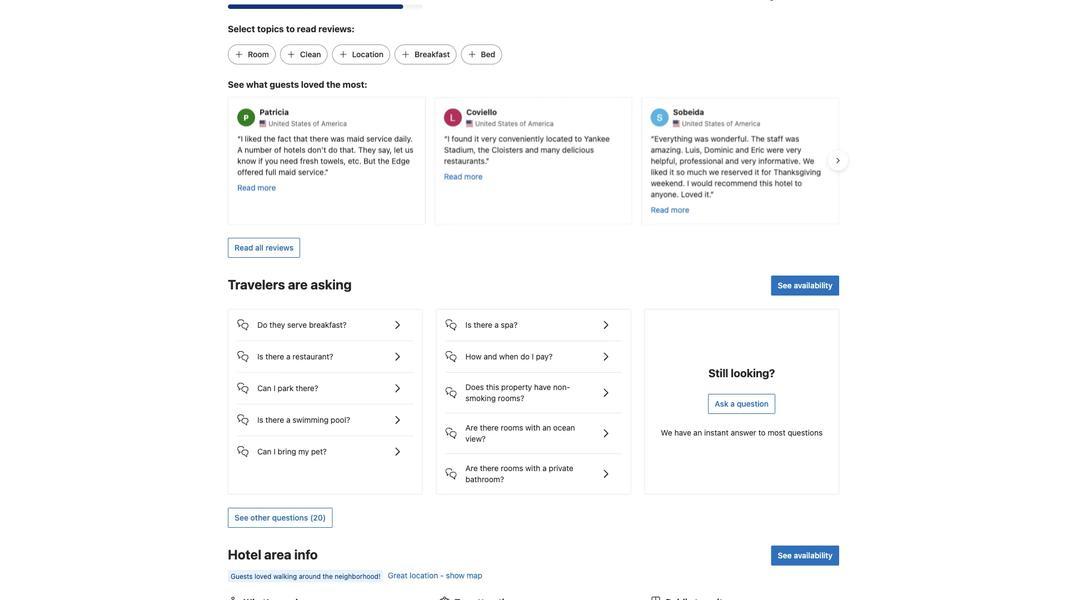 Task type: vqa. For each thing, say whether or not it's contained in the screenshot.
region
no



Task type: describe. For each thing, give the bounding box(es) containing it.
sobeida
[[673, 107, 704, 116]]

2 horizontal spatial it
[[755, 167, 759, 176]]

know
[[237, 156, 256, 165]]

was inside " i liked the fact that there was maid service daily. a number of hotels don't do that.  they say, let us know if you need fresh towels, etc.  but the edge offered full maid service.
[[331, 134, 345, 143]]

hotels
[[284, 145, 306, 154]]

more for " everything was wonderful. the staff was amazing. luis, dominic and eric were very helpful, professional and very informative. we liked it so much we reserved it for thanksgiving weekend. i would recommend this hotel to anyone. loved it.
[[671, 205, 689, 214]]

" everything was wonderful. the staff was amazing. luis, dominic and eric were very helpful, professional and very informative. we liked it so much we reserved it for thanksgiving weekend. i would recommend this hotel to anyone. loved it.
[[651, 134, 821, 198]]

smoking
[[466, 394, 496, 403]]

area
[[264, 547, 291, 562]]

do inside button
[[521, 352, 530, 361]]

does this property have non- smoking rooms? button
[[446, 373, 622, 404]]

us
[[405, 145, 414, 154]]

still
[[709, 366, 728, 379]]

what
[[246, 79, 268, 90]]

and inside button
[[484, 352, 497, 361]]

(20)
[[310, 513, 326, 522]]

more for " i found it very conveniently located to yankee stadium, the cloisters and many delicious restaurants.
[[464, 171, 483, 181]]

0 horizontal spatial loved
[[255, 572, 271, 580]]

do inside " i liked the fact that there was maid service daily. a number of hotels don't do that.  they say, let us know if you need fresh towels, etc.  but the edge offered full maid service.
[[328, 145, 338, 154]]

non-
[[553, 383, 570, 392]]

show
[[446, 571, 465, 580]]

serve
[[287, 320, 307, 330]]

-
[[440, 571, 444, 580]]

loved
[[681, 189, 703, 198]]

there for is there a spa?
[[474, 320, 492, 330]]

weekend.
[[651, 178, 685, 187]]

to left most
[[758, 428, 766, 437]]

united states of america image for patricia
[[260, 120, 266, 127]]

found
[[452, 134, 472, 143]]

and up "reserved"
[[725, 156, 739, 165]]

pet?
[[311, 447, 327, 456]]

i for " i liked the fact that there was maid service daily. a number of hotels don't do that.  they say, let us know if you need fresh towels, etc.  but the edge offered full maid service.
[[241, 134, 243, 143]]

america for that
[[321, 119, 347, 127]]

how and when do i pay?
[[466, 352, 553, 361]]

" for restaurants.
[[486, 156, 490, 165]]

there for are there rooms with a private bathroom?
[[480, 464, 499, 473]]

of for the
[[727, 119, 733, 127]]

my
[[298, 447, 309, 456]]

are there rooms with a private bathroom?
[[466, 464, 573, 484]]

more for " i liked the fact that there was maid service daily. a number of hotels don't do that.  they say, let us know if you need fresh towels, etc.  but the edge offered full maid service.
[[258, 183, 276, 192]]

to inside " everything was wonderful. the staff was amazing. luis, dominic and eric were very helpful, professional and very informative. we liked it so much we reserved it for thanksgiving weekend. i would recommend this hotel to anyone. loved it.
[[795, 178, 802, 187]]

i for " i found it very conveniently located to yankee stadium, the cloisters and many delicious restaurants.
[[448, 134, 450, 143]]

say,
[[378, 145, 392, 154]]

0 horizontal spatial we
[[661, 428, 672, 437]]

very inside " i found it very conveniently located to yankee stadium, the cloisters and many delicious restaurants.
[[481, 134, 497, 143]]

helpful,
[[651, 156, 678, 165]]

rooms?
[[498, 394, 524, 403]]

1 horizontal spatial it
[[670, 167, 674, 176]]

" i found it very conveniently located to yankee stadium, the cloisters and many delicious restaurants.
[[444, 134, 610, 165]]

does
[[466, 383, 484, 392]]

hotel
[[228, 547, 261, 562]]

is there a spa? button
[[446, 310, 622, 332]]

with for an
[[525, 423, 540, 432]]

conveniently
[[499, 134, 544, 143]]

that.
[[340, 145, 356, 154]]

spa?
[[501, 320, 518, 330]]

etc.
[[348, 156, 361, 165]]

other
[[250, 513, 270, 522]]

service.
[[298, 167, 325, 176]]

3 was from the left
[[785, 134, 799, 143]]

eric
[[751, 145, 765, 154]]

see what guests loved the most:
[[228, 79, 367, 90]]

of for very
[[520, 119, 526, 127]]

everything
[[654, 134, 693, 143]]

daily.
[[394, 134, 413, 143]]

0 vertical spatial maid
[[347, 134, 364, 143]]

availability for hotel area info
[[794, 551, 833, 560]]

reserved
[[721, 167, 753, 176]]

we
[[709, 167, 719, 176]]

were
[[767, 145, 784, 154]]

for
[[762, 167, 771, 176]]

the right around at the bottom left
[[323, 572, 333, 580]]

read all reviews
[[235, 243, 294, 252]]

there inside " i liked the fact that there was maid service daily. a number of hotels don't do that.  they say, let us know if you need fresh towels, etc.  but the edge offered full maid service.
[[310, 134, 329, 143]]

fact
[[277, 134, 291, 143]]

let
[[394, 145, 403, 154]]

united states of america for sobeida
[[682, 119, 760, 127]]

are there rooms with a private bathroom? button
[[446, 454, 622, 485]]

a for is there a swimming pool?
[[286, 415, 290, 425]]

can i bring my pet?
[[257, 447, 327, 456]]

how
[[466, 352, 482, 361]]

read all reviews button
[[228, 238, 300, 258]]

this is a carousel with rotating slides. it displays featured reviews of the property. use the next and previous buttons to navigate. region
[[219, 93, 848, 229]]

they
[[270, 320, 285, 330]]

dominic
[[704, 145, 734, 154]]

1 horizontal spatial very
[[741, 156, 756, 165]]

ask
[[715, 399, 729, 408]]

united for sobeida
[[682, 119, 703, 127]]

we inside " everything was wonderful. the staff was amazing. luis, dominic and eric were very helpful, professional and very informative. we liked it so much we reserved it for thanksgiving weekend. i would recommend this hotel to anyone. loved it.
[[803, 156, 814, 165]]

reviews
[[266, 243, 294, 252]]

and inside " i found it very conveniently located to yankee stadium, the cloisters and many delicious restaurants.
[[525, 145, 539, 154]]

have inside does this property have non- smoking rooms?
[[534, 383, 551, 392]]

great location - show map
[[388, 571, 482, 580]]

see other questions (20) button
[[228, 508, 333, 528]]

united for coviello
[[475, 119, 496, 127]]

great location - show map link
[[388, 571, 482, 580]]

breakfast?
[[309, 320, 347, 330]]

pay?
[[536, 352, 553, 361]]

they
[[358, 145, 376, 154]]

how and when do i pay? button
[[446, 341, 622, 363]]

read more for " everything was wonderful. the staff was amazing. luis, dominic and eric were very helpful, professional and very informative. we liked it so much we reserved it for thanksgiving weekend. i would recommend this hotel to anyone. loved it.
[[651, 205, 689, 214]]

swimming
[[293, 415, 329, 425]]

room
[[248, 50, 269, 59]]

questions inside button
[[272, 513, 308, 522]]

private
[[549, 464, 573, 473]]

are there rooms with an ocean view? button
[[446, 413, 622, 445]]

" for " i found it very conveniently located to yankee stadium, the cloisters and many delicious restaurants.
[[444, 134, 448, 143]]

" for " everything was wonderful. the staff was amazing. luis, dominic and eric were very helpful, professional and very informative. we liked it so much we reserved it for thanksgiving weekend. i would recommend this hotel to anyone. loved it.
[[651, 134, 654, 143]]

america for conveniently
[[528, 119, 554, 127]]

view?
[[466, 434, 486, 443]]

edge
[[392, 156, 410, 165]]

see for see availability button related to hotel area info
[[778, 551, 792, 560]]

guests
[[270, 79, 299, 90]]

is there a restaurant? button
[[237, 341, 413, 363]]

" i liked the fact that there was maid service daily. a number of hotels don't do that.  they say, let us know if you need fresh towels, etc.  but the edge offered full maid service.
[[237, 134, 414, 176]]

there for are there rooms with an ocean view?
[[480, 423, 499, 432]]

is for is there a restaurant?
[[257, 352, 263, 361]]

free wifi 9.0 meter
[[228, 4, 423, 9]]

the
[[751, 134, 765, 143]]

can for can i bring my pet?
[[257, 447, 272, 456]]

the inside " i found it very conveniently located to yankee stadium, the cloisters and many delicious restaurants.
[[478, 145, 490, 154]]

1 vertical spatial maid
[[279, 167, 296, 176]]

can i park there?
[[257, 384, 318, 393]]

rooms for bathroom?
[[501, 464, 523, 473]]

are
[[288, 277, 308, 292]]

select topics to read reviews:
[[228, 24, 355, 34]]

anyone.
[[651, 189, 679, 198]]

of inside " i liked the fact that there was maid service daily. a number of hotels don't do that.  they say, let us know if you need fresh towels, etc.  but the edge offered full maid service.
[[274, 145, 282, 154]]

read
[[297, 24, 316, 34]]

i for can i park there?
[[274, 384, 276, 393]]

you
[[265, 156, 278, 165]]

to left read
[[286, 24, 295, 34]]



Task type: locate. For each thing, give the bounding box(es) containing it.
it left for
[[755, 167, 759, 176]]

a left spa?
[[495, 320, 499, 330]]

0 horizontal spatial an
[[543, 423, 551, 432]]

restaurant?
[[293, 352, 333, 361]]

of up don't
[[313, 119, 319, 127]]

are
[[466, 423, 478, 432], [466, 464, 478, 473]]

united states of america for patricia
[[268, 119, 347, 127]]

thanksgiving
[[774, 167, 821, 176]]

i for can i bring my pet?
[[274, 447, 276, 456]]

restaurants.
[[444, 156, 486, 165]]

is down do
[[257, 352, 263, 361]]

staff
[[767, 134, 783, 143]]

1 horizontal spatial was
[[695, 134, 709, 143]]

see availability for asking
[[778, 281, 833, 290]]

0 horizontal spatial "
[[237, 134, 241, 143]]

rooms for view?
[[501, 423, 523, 432]]

very up informative.
[[786, 145, 802, 154]]

2 states from the left
[[498, 119, 518, 127]]

have left the instant
[[675, 428, 691, 437]]

rooms down rooms?
[[501, 423, 523, 432]]

a
[[495, 320, 499, 330], [286, 352, 290, 361], [731, 399, 735, 408], [286, 415, 290, 425], [543, 464, 547, 473]]

questions right most
[[788, 428, 823, 437]]

are for are there rooms with a private bathroom?
[[466, 464, 478, 473]]

and right how
[[484, 352, 497, 361]]

an inside are there rooms with an ocean view?
[[543, 423, 551, 432]]

1 united states of america image from the left
[[260, 120, 266, 127]]

0 horizontal spatial read more
[[237, 183, 276, 192]]

are for are there rooms with an ocean view?
[[466, 423, 478, 432]]

don't
[[308, 145, 326, 154]]

are inside are there rooms with an ocean view?
[[466, 423, 478, 432]]

united down 'coviello' at the top of page
[[475, 119, 496, 127]]

is there a restaurant?
[[257, 352, 333, 361]]

select
[[228, 24, 255, 34]]

0 horizontal spatial very
[[481, 134, 497, 143]]

an left ocean
[[543, 423, 551, 432]]

1 horizontal spatial "
[[444, 134, 448, 143]]

2 united states of america from the left
[[475, 119, 554, 127]]

1 are from the top
[[466, 423, 478, 432]]

1 vertical spatial rooms
[[501, 464, 523, 473]]

0 horizontal spatial united states of america
[[268, 119, 347, 127]]

there inside 'button'
[[265, 415, 284, 425]]

united states of america up the wonderful.
[[682, 119, 760, 127]]

2 united from the left
[[475, 119, 496, 127]]

do right "when"
[[521, 352, 530, 361]]

answer
[[731, 428, 756, 437]]

cloisters
[[492, 145, 523, 154]]

delicious
[[562, 145, 594, 154]]

when
[[499, 352, 518, 361]]

0 horizontal spatial this
[[486, 383, 499, 392]]

read for " everything was wonderful. the staff was amazing. luis, dominic and eric were very helpful, professional and very informative. we liked it so much we reserved it for thanksgiving weekend. i would recommend this hotel to anyone. loved it.
[[651, 205, 669, 214]]

was up luis,
[[695, 134, 709, 143]]

1 rooms from the top
[[501, 423, 523, 432]]

states for patricia
[[291, 119, 311, 127]]

1 vertical spatial is
[[257, 352, 263, 361]]

2 horizontal spatial united
[[682, 119, 703, 127]]

it right found
[[474, 134, 479, 143]]

0 horizontal spatial more
[[258, 183, 276, 192]]

liked up number
[[245, 134, 262, 143]]

" up "amazing."
[[651, 134, 654, 143]]

we have an instant answer to most questions
[[661, 428, 823, 437]]

are there rooms with an ocean view?
[[466, 423, 575, 443]]

very up cloisters
[[481, 134, 497, 143]]

i left the 'park'
[[274, 384, 276, 393]]

united states of america image
[[466, 120, 473, 127]]

1 horizontal spatial do
[[521, 352, 530, 361]]

2 see availability button from the top
[[771, 546, 839, 566]]

rooms inside are there rooms with an ocean view?
[[501, 423, 523, 432]]

need
[[280, 156, 298, 165]]

park
[[278, 384, 294, 393]]

this inside " everything was wonderful. the staff was amazing. luis, dominic and eric were very helpful, professional and very informative. we liked it so much we reserved it for thanksgiving weekend. i would recommend this hotel to anyone. loved it.
[[760, 178, 773, 187]]

is for is there a swimming pool?
[[257, 415, 263, 425]]

2 rooms from the top
[[501, 464, 523, 473]]

0 vertical spatial see availability
[[778, 281, 833, 290]]

are inside are there rooms with a private bathroom?
[[466, 464, 478, 473]]

travelers
[[228, 277, 285, 292]]

with left ocean
[[525, 423, 540, 432]]

1 vertical spatial are
[[466, 464, 478, 473]]

0 vertical spatial is
[[466, 320, 472, 330]]

the down "say,"
[[378, 156, 390, 165]]

of for fact
[[313, 119, 319, 127]]

0 vertical spatial see availability button
[[771, 276, 839, 296]]

service
[[366, 134, 392, 143]]

1 vertical spatial this
[[486, 383, 499, 392]]

hotel
[[775, 178, 793, 187]]

1 horizontal spatial we
[[803, 156, 814, 165]]

professional
[[680, 156, 723, 165]]

read more for " i liked the fact that there was maid service daily. a number of hotels don't do that.  they say, let us know if you need fresh towels, etc.  but the edge offered full maid service.
[[237, 183, 276, 192]]

a inside 'button'
[[286, 415, 290, 425]]

see availability for info
[[778, 551, 833, 560]]

0 horizontal spatial united
[[268, 119, 289, 127]]

have left non-
[[534, 383, 551, 392]]

read more button
[[444, 171, 483, 182], [237, 182, 276, 193], [651, 204, 689, 215]]

more down "full"
[[258, 183, 276, 192]]

i left found
[[448, 134, 450, 143]]

there inside are there rooms with a private bathroom?
[[480, 464, 499, 473]]

this inside does this property have non- smoking rooms?
[[486, 383, 499, 392]]

america for staff
[[735, 119, 760, 127]]

to inside " i found it very conveniently located to yankee stadium, the cloisters and many delicious restaurants.
[[575, 134, 582, 143]]

0 vertical spatial questions
[[788, 428, 823, 437]]

0 horizontal spatial it
[[474, 134, 479, 143]]

1 can from the top
[[257, 384, 272, 393]]

0 vertical spatial can
[[257, 384, 272, 393]]

2 can from the top
[[257, 447, 272, 456]]

very down eric
[[741, 156, 756, 165]]

0 horizontal spatial states
[[291, 119, 311, 127]]

united states of america image for sobeida
[[673, 120, 680, 127]]

is for is there a spa?
[[466, 320, 472, 330]]

1 vertical spatial questions
[[272, 513, 308, 522]]

can
[[257, 384, 272, 393], [257, 447, 272, 456]]

do up towels, on the top left of page
[[328, 145, 338, 154]]

walking
[[273, 572, 297, 580]]

0 vertical spatial read more
[[444, 171, 483, 181]]

1 vertical spatial have
[[675, 428, 691, 437]]

" inside " everything was wonderful. the staff was amazing. luis, dominic and eric were very helpful, professional and very informative. we liked it so much we reserved it for thanksgiving weekend. i would recommend this hotel to anyone. loved it.
[[651, 134, 654, 143]]

rooms inside are there rooms with a private bathroom?
[[501, 464, 523, 473]]

towels,
[[321, 156, 346, 165]]

a for is there a restaurant?
[[286, 352, 290, 361]]

luis,
[[685, 145, 702, 154]]

location
[[352, 50, 384, 59]]

1 horizontal spatial america
[[528, 119, 554, 127]]

1 horizontal spatial loved
[[301, 79, 324, 90]]

are up view?
[[466, 423, 478, 432]]

0 vertical spatial rooms
[[501, 423, 523, 432]]

ocean
[[553, 423, 575, 432]]

is there a spa?
[[466, 320, 518, 330]]

maid down need
[[279, 167, 296, 176]]

united states of america up conveniently at the top
[[475, 119, 554, 127]]

the left the most: at the left
[[326, 79, 341, 90]]

1 " from the left
[[237, 134, 241, 143]]

1 vertical spatial do
[[521, 352, 530, 361]]

the up 'restaurants.' at the top of page
[[478, 145, 490, 154]]

0 vertical spatial are
[[466, 423, 478, 432]]

0 vertical spatial we
[[803, 156, 814, 165]]

1 horizontal spatial states
[[498, 119, 518, 127]]

of up conveniently at the top
[[520, 119, 526, 127]]

2 horizontal spatial united states of america
[[682, 119, 760, 127]]

0 horizontal spatial maid
[[279, 167, 296, 176]]

1 states from the left
[[291, 119, 311, 127]]

read more down offered
[[237, 183, 276, 192]]

1 horizontal spatial read more
[[444, 171, 483, 181]]

can left the 'park'
[[257, 384, 272, 393]]

are up bathroom? at the left bottom of the page
[[466, 464, 478, 473]]

2 vertical spatial very
[[741, 156, 756, 165]]

united states of america image up everything
[[673, 120, 680, 127]]

read more button down anyone. at right
[[651, 204, 689, 215]]

2 vertical spatial more
[[671, 205, 689, 214]]

2 availability from the top
[[794, 551, 833, 560]]

with left the private
[[525, 464, 540, 473]]

read down offered
[[237, 183, 256, 192]]

travelers are asking
[[228, 277, 352, 292]]

there down the 'park'
[[265, 415, 284, 425]]

is inside is there a restaurant? button
[[257, 352, 263, 361]]

is up how
[[466, 320, 472, 330]]

a left the private
[[543, 464, 547, 473]]

3 united from the left
[[682, 119, 703, 127]]

2 horizontal spatial was
[[785, 134, 799, 143]]

with inside are there rooms with an ocean view?
[[525, 423, 540, 432]]

1 vertical spatial can
[[257, 447, 272, 456]]

2 vertical spatial is
[[257, 415, 263, 425]]

was up 'that.'
[[331, 134, 345, 143]]

united down patricia
[[268, 119, 289, 127]]

many
[[541, 145, 560, 154]]

availability for travelers are asking
[[794, 281, 833, 290]]

2 horizontal spatial "
[[651, 134, 654, 143]]

united for patricia
[[268, 119, 289, 127]]

2 was from the left
[[695, 134, 709, 143]]

i inside " i liked the fact that there was maid service daily. a number of hotels don't do that.  they say, let us know if you need fresh towels, etc.  but the edge offered full maid service.
[[241, 134, 243, 143]]

is inside is there a swimming pool? 'button'
[[257, 415, 263, 425]]

neighborhood!
[[335, 572, 381, 580]]

i up the a
[[241, 134, 243, 143]]

yankee
[[584, 134, 610, 143]]

liked down 'helpful,'
[[651, 167, 668, 176]]

it
[[474, 134, 479, 143], [670, 167, 674, 176], [755, 167, 759, 176]]

read for " i found it very conveniently located to yankee stadium, the cloisters and many delicious restaurants.
[[444, 171, 462, 181]]

0 horizontal spatial liked
[[245, 134, 262, 143]]

1 vertical spatial loved
[[255, 572, 271, 580]]

3 america from the left
[[735, 119, 760, 127]]

2 united states of america image from the left
[[673, 120, 680, 127]]

maid up 'that.'
[[347, 134, 364, 143]]

america up the
[[735, 119, 760, 127]]

1 horizontal spatial an
[[694, 428, 702, 437]]

united states of america
[[268, 119, 347, 127], [475, 119, 554, 127], [682, 119, 760, 127]]

stadium,
[[444, 145, 476, 154]]

2 horizontal spatial read more
[[651, 205, 689, 214]]

a right ask on the right bottom of the page
[[731, 399, 735, 408]]

i inside 'can i park there?' button
[[274, 384, 276, 393]]

read more button for everything was wonderful. the staff was amazing. luis, dominic and eric were very helpful, professional and very informative. we liked it so much we reserved it for thanksgiving weekend. i would recommend this hotel to anyone. loved it.
[[651, 204, 689, 215]]

0 horizontal spatial was
[[331, 134, 345, 143]]

coviello
[[466, 107, 497, 116]]

liked inside " i liked the fact that there was maid service daily. a number of hotels don't do that.  they say, let us know if you need fresh towels, etc.  but the edge offered full maid service.
[[245, 134, 262, 143]]

1 horizontal spatial united
[[475, 119, 496, 127]]

0 vertical spatial more
[[464, 171, 483, 181]]

america up 'that.'
[[321, 119, 347, 127]]

states up that
[[291, 119, 311, 127]]

can left bring
[[257, 447, 272, 456]]

an left the instant
[[694, 428, 702, 437]]

much
[[687, 167, 707, 176]]

" left found
[[444, 134, 448, 143]]

" for professional
[[710, 189, 714, 198]]

asking
[[311, 277, 352, 292]]

we up thanksgiving
[[803, 156, 814, 165]]

united states of america image
[[260, 120, 266, 127], [673, 120, 680, 127]]

an
[[543, 423, 551, 432], [694, 428, 702, 437]]

i left pay?
[[532, 352, 534, 361]]

" inside " i liked the fact that there was maid service daily. a number of hotels don't do that.  they say, let us know if you need fresh towels, etc.  but the edge offered full maid service.
[[237, 134, 241, 143]]

and
[[525, 145, 539, 154], [736, 145, 749, 154], [725, 156, 739, 165], [484, 352, 497, 361]]

availability
[[794, 281, 833, 290], [794, 551, 833, 560]]

1 see availability from the top
[[778, 281, 833, 290]]

of up the wonderful.
[[727, 119, 733, 127]]

read left all
[[235, 243, 253, 252]]

united states of america for coviello
[[475, 119, 554, 127]]

1 vertical spatial see availability
[[778, 551, 833, 560]]

a inside are there rooms with a private bathroom?
[[543, 464, 547, 473]]

1 vertical spatial very
[[786, 145, 802, 154]]

see for see availability button related to travelers are asking
[[778, 281, 792, 290]]

it left so
[[670, 167, 674, 176]]

2 horizontal spatial "
[[710, 189, 714, 198]]

there for is there a restaurant?
[[265, 352, 284, 361]]

this down for
[[760, 178, 773, 187]]

if
[[258, 156, 263, 165]]

3 united states of america from the left
[[682, 119, 760, 127]]

0 horizontal spatial have
[[534, 383, 551, 392]]

there inside are there rooms with an ocean view?
[[480, 423, 499, 432]]

read more down 'restaurants.' at the top of page
[[444, 171, 483, 181]]

1 vertical spatial liked
[[651, 167, 668, 176]]

rooms
[[501, 423, 523, 432], [501, 464, 523, 473]]

great
[[388, 571, 408, 580]]

see inside button
[[235, 513, 248, 522]]

i inside the how and when do i pay? button
[[532, 352, 534, 361]]

2 horizontal spatial states
[[705, 119, 725, 127]]

0 horizontal spatial "
[[325, 167, 329, 176]]

is inside is there a spa? button
[[466, 320, 472, 330]]

a for is there a spa?
[[495, 320, 499, 330]]

2 horizontal spatial read more button
[[651, 204, 689, 215]]

2 america from the left
[[528, 119, 554, 127]]

i up loved
[[687, 178, 689, 187]]

there down they
[[265, 352, 284, 361]]

1 horizontal spatial united states of america image
[[673, 120, 680, 127]]

read more for " i found it very conveniently located to yankee stadium, the cloisters and many delicious restaurants.
[[444, 171, 483, 181]]

still looking?
[[709, 366, 775, 379]]

united down sobeida
[[682, 119, 703, 127]]

is there a swimming pool?
[[257, 415, 350, 425]]

1 united from the left
[[268, 119, 289, 127]]

i inside " i found it very conveniently located to yankee stadium, the cloisters and many delicious restaurants.
[[448, 134, 450, 143]]

read down 'restaurants.' at the top of page
[[444, 171, 462, 181]]

0 vertical spatial "
[[486, 156, 490, 165]]

" for don't
[[325, 167, 329, 176]]

and left eric
[[736, 145, 749, 154]]

0 vertical spatial availability
[[794, 281, 833, 290]]

read more down anyone. at right
[[651, 205, 689, 214]]

1 was from the left
[[331, 134, 345, 143]]

and down conveniently at the top
[[525, 145, 539, 154]]

guests loved walking around the neighborhood!
[[231, 572, 381, 580]]

1 horizontal spatial more
[[464, 171, 483, 181]]

1 horizontal spatial united states of america
[[475, 119, 554, 127]]

states for sobeida
[[705, 119, 725, 127]]

see availability button
[[771, 276, 839, 296], [771, 546, 839, 566]]

with for a
[[525, 464, 540, 473]]

2 horizontal spatial more
[[671, 205, 689, 214]]

2 are from the top
[[466, 464, 478, 473]]

0 vertical spatial with
[[525, 423, 540, 432]]

more down loved
[[671, 205, 689, 214]]

is down can i park there?
[[257, 415, 263, 425]]

0 vertical spatial liked
[[245, 134, 262, 143]]

1 horizontal spatial "
[[486, 156, 490, 165]]

united
[[268, 119, 289, 127], [475, 119, 496, 127], [682, 119, 703, 127]]

questions left (20) at bottom left
[[272, 513, 308, 522]]

it.
[[705, 189, 710, 198]]

2 horizontal spatial very
[[786, 145, 802, 154]]

2 vertical spatial "
[[710, 189, 714, 198]]

states up the wonderful.
[[705, 119, 725, 127]]

0 horizontal spatial questions
[[272, 513, 308, 522]]

1 horizontal spatial questions
[[788, 428, 823, 437]]

looking?
[[731, 366, 775, 379]]

read
[[444, 171, 462, 181], [237, 183, 256, 192], [651, 205, 669, 214], [235, 243, 253, 252]]

see other questions (20)
[[235, 513, 326, 522]]

see availability button for hotel area info
[[771, 546, 839, 566]]

there up don't
[[310, 134, 329, 143]]

it inside " i found it very conveniently located to yankee stadium, the cloisters and many delicious restaurants.
[[474, 134, 479, 143]]

1 with from the top
[[525, 423, 540, 432]]

read more button down 'restaurants.' at the top of page
[[444, 171, 483, 182]]

was right staff
[[785, 134, 799, 143]]

read down anyone. at right
[[651, 205, 669, 214]]

states for coviello
[[498, 119, 518, 127]]

the left fact
[[264, 134, 275, 143]]

read more button for i found it very conveniently located to yankee stadium, the cloisters and many delicious restaurants.
[[444, 171, 483, 182]]

1 vertical spatial we
[[661, 428, 672, 437]]

there up bathroom? at the left bottom of the page
[[480, 464, 499, 473]]

1 horizontal spatial this
[[760, 178, 773, 187]]

united states of america up that
[[268, 119, 347, 127]]

1 vertical spatial availability
[[794, 551, 833, 560]]

a left swimming
[[286, 415, 290, 425]]

do they serve breakfast?
[[257, 320, 347, 330]]

2 with from the top
[[525, 464, 540, 473]]

liked inside " everything was wonderful. the staff was amazing. luis, dominic and eric were very helpful, professional and very informative. we liked it so much we reserved it for thanksgiving weekend. i would recommend this hotel to anyone. loved it.
[[651, 167, 668, 176]]

see
[[228, 79, 244, 90], [778, 281, 792, 290], [235, 513, 248, 522], [778, 551, 792, 560]]

a left restaurant?
[[286, 352, 290, 361]]

0 vertical spatial very
[[481, 134, 497, 143]]

would
[[691, 178, 713, 187]]

1 availability from the top
[[794, 281, 833, 290]]

rooms up bathroom? at the left bottom of the page
[[501, 464, 523, 473]]

1 vertical spatial read more
[[237, 183, 276, 192]]

2 " from the left
[[444, 134, 448, 143]]

states up conveniently at the top
[[498, 119, 518, 127]]

there up view?
[[480, 423, 499, 432]]

i left bring
[[274, 447, 276, 456]]

with inside are there rooms with a private bathroom?
[[525, 464, 540, 473]]

1 america from the left
[[321, 119, 347, 127]]

3 " from the left
[[651, 134, 654, 143]]

1 vertical spatial more
[[258, 183, 276, 192]]

3 states from the left
[[705, 119, 725, 127]]

0 vertical spatial do
[[328, 145, 338, 154]]

amazing.
[[651, 145, 683, 154]]

1 vertical spatial see availability button
[[771, 546, 839, 566]]

1 united states of america from the left
[[268, 119, 347, 127]]

to
[[286, 24, 295, 34], [575, 134, 582, 143], [795, 178, 802, 187], [758, 428, 766, 437]]

" for " i liked the fact that there was maid service daily. a number of hotels don't do that.  they say, let us know if you need fresh towels, etc.  but the edge offered full maid service.
[[237, 134, 241, 143]]

1 see availability button from the top
[[771, 276, 839, 296]]

read more button for i liked the fact that there was maid service daily. a number of hotels don't do that.  they say, let us know if you need fresh towels, etc.  but the edge offered full maid service.
[[237, 182, 276, 193]]

more down 'restaurants.' at the top of page
[[464, 171, 483, 181]]

2 vertical spatial read more
[[651, 205, 689, 214]]

1 horizontal spatial read more button
[[444, 171, 483, 182]]

" inside " i found it very conveniently located to yankee stadium, the cloisters and many delicious restaurants.
[[444, 134, 448, 143]]

0 vertical spatial this
[[760, 178, 773, 187]]

i inside " everything was wonderful. the staff was amazing. luis, dominic and eric were very helpful, professional and very informative. we liked it so much we reserved it for thanksgiving weekend. i would recommend this hotel to anyone. loved it.
[[687, 178, 689, 187]]

there left spa?
[[474, 320, 492, 330]]

i inside can i bring my pet? button
[[274, 447, 276, 456]]

2 horizontal spatial america
[[735, 119, 760, 127]]

bathroom?
[[466, 475, 504, 484]]

can i bring my pet? button
[[237, 436, 413, 458]]

there for is there a swimming pool?
[[265, 415, 284, 425]]

america up "located"
[[528, 119, 554, 127]]

to down thanksgiving
[[795, 178, 802, 187]]

1 horizontal spatial liked
[[651, 167, 668, 176]]

0 horizontal spatial united states of america image
[[260, 120, 266, 127]]

0 horizontal spatial do
[[328, 145, 338, 154]]

2 see availability from the top
[[778, 551, 833, 560]]

1 vertical spatial "
[[325, 167, 329, 176]]

topics
[[257, 24, 284, 34]]

1 horizontal spatial maid
[[347, 134, 364, 143]]

see for see other questions (20) button
[[235, 513, 248, 522]]

there?
[[296, 384, 318, 393]]

we left the instant
[[661, 428, 672, 437]]

read more button down offered
[[237, 182, 276, 193]]

breakfast
[[415, 50, 450, 59]]

0 horizontal spatial america
[[321, 119, 347, 127]]

read for " i liked the fact that there was maid service daily. a number of hotels don't do that.  they say, let us know if you need fresh towels, etc.  but the edge offered full maid service.
[[237, 183, 256, 192]]

maid
[[347, 134, 364, 143], [279, 167, 296, 176]]

united states of america image down patricia
[[260, 120, 266, 127]]

of up you
[[274, 145, 282, 154]]

hotel area info
[[228, 547, 318, 562]]

this up smoking at left bottom
[[486, 383, 499, 392]]

have
[[534, 383, 551, 392], [675, 428, 691, 437]]

0 vertical spatial have
[[534, 383, 551, 392]]

1 horizontal spatial have
[[675, 428, 691, 437]]

to up delicious
[[575, 134, 582, 143]]

see availability button for travelers are asking
[[771, 276, 839, 296]]

can for can i park there?
[[257, 384, 272, 393]]

1 vertical spatial with
[[525, 464, 540, 473]]

" up the a
[[237, 134, 241, 143]]

0 vertical spatial loved
[[301, 79, 324, 90]]



